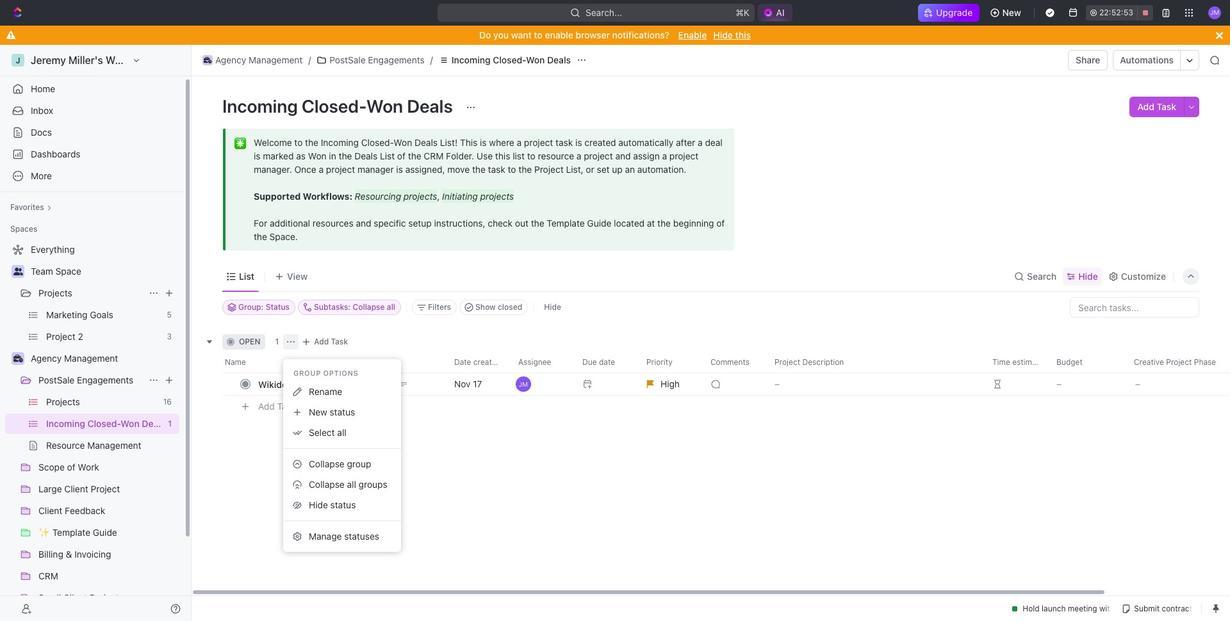 Task type: locate. For each thing, give the bounding box(es) containing it.
tree inside sidebar navigation
[[5, 240, 179, 621]]

add down wikido
[[258, 401, 275, 412]]

add
[[1137, 101, 1154, 112], [314, 337, 329, 347], [258, 401, 275, 412]]

notifications?
[[612, 29, 670, 40]]

0 vertical spatial won
[[526, 54, 545, 65]]

collapse for collapse all groups
[[309, 479, 345, 490]]

add task button down automations button
[[1130, 97, 1184, 117]]

1 / from the left
[[308, 54, 311, 65]]

team
[[31, 266, 53, 277]]

0 vertical spatial closed-
[[493, 54, 526, 65]]

options
[[323, 369, 358, 377]]

2 vertical spatial task
[[277, 401, 296, 412]]

incoming closed-won deals
[[451, 54, 571, 65], [222, 95, 457, 117]]

0 horizontal spatial postsale engagements link
[[38, 370, 144, 391]]

group options
[[293, 369, 358, 377]]

1 vertical spatial add task button
[[299, 334, 353, 350]]

new up select
[[309, 407, 327, 418]]

0 horizontal spatial agency management
[[31, 353, 118, 364]]

add task button down wikido
[[252, 399, 301, 415]]

1 horizontal spatial postsale engagements
[[330, 54, 425, 65]]

manage statuses button
[[288, 527, 396, 547]]

all
[[337, 427, 346, 438], [347, 479, 356, 490]]

search
[[1027, 271, 1057, 282]]

1 vertical spatial postsale engagements link
[[38, 370, 144, 391]]

2 vertical spatial add task button
[[252, 399, 301, 415]]

wikido - social media campaign
[[258, 379, 395, 390]]

1 horizontal spatial task
[[331, 337, 348, 347]]

1 collapse from the top
[[309, 459, 345, 470]]

0 horizontal spatial won
[[366, 95, 403, 117]]

agency right business time icon
[[31, 353, 62, 364]]

0 horizontal spatial agency management link
[[31, 349, 177, 369]]

add task down automations button
[[1137, 101, 1176, 112]]

enable
[[545, 29, 573, 40]]

management inside sidebar navigation
[[64, 353, 118, 364]]

1 horizontal spatial deals
[[547, 54, 571, 65]]

– button
[[767, 373, 985, 396], [1049, 373, 1126, 396]]

⌘k
[[736, 7, 750, 18]]

0 horizontal spatial all
[[337, 427, 346, 438]]

agency management link
[[199, 53, 306, 68], [31, 349, 177, 369]]

22:52:53 button
[[1086, 5, 1153, 21]]

collapse all groups
[[309, 479, 387, 490]]

0 horizontal spatial closed-
[[302, 95, 366, 117]]

0 horizontal spatial postsale
[[38, 375, 75, 386]]

hide status button
[[288, 495, 396, 516]]

2 – from the left
[[1056, 379, 1062, 390]]

to
[[534, 29, 543, 40]]

2 collapse from the top
[[309, 479, 345, 490]]

1 horizontal spatial –
[[1056, 379, 1062, 390]]

campaign
[[352, 379, 395, 390]]

2 horizontal spatial add
[[1137, 101, 1154, 112]]

0 vertical spatial agency
[[215, 54, 246, 65]]

1 horizontal spatial all
[[347, 479, 356, 490]]

wikido - social media campaign link
[[255, 375, 444, 394]]

1 – from the left
[[775, 379, 780, 390]]

0 horizontal spatial management
[[64, 353, 118, 364]]

agency
[[215, 54, 246, 65], [31, 353, 62, 364]]

2 horizontal spatial add task
[[1137, 101, 1176, 112]]

collapse group button
[[288, 454, 396, 475]]

add task up group options
[[314, 337, 348, 347]]

1 horizontal spatial engagements
[[368, 54, 425, 65]]

inbox
[[31, 105, 53, 116]]

collapse for collapse group
[[309, 459, 345, 470]]

postsale engagements
[[330, 54, 425, 65], [38, 375, 133, 386]]

task down -
[[277, 401, 296, 412]]

incoming
[[451, 54, 490, 65], [222, 95, 298, 117]]

add task
[[1137, 101, 1176, 112], [314, 337, 348, 347], [258, 401, 296, 412]]

customize button
[[1104, 267, 1170, 285]]

all left groups
[[347, 479, 356, 490]]

0 horizontal spatial add task
[[258, 401, 296, 412]]

hide
[[713, 29, 733, 40], [1078, 271, 1098, 282], [544, 302, 561, 312], [309, 500, 328, 511]]

0 vertical spatial status
[[330, 407, 355, 418]]

1 vertical spatial agency management link
[[31, 349, 177, 369]]

2 horizontal spatial task
[[1157, 101, 1176, 112]]

hide inside dropdown button
[[1078, 271, 1098, 282]]

add up group options
[[314, 337, 329, 347]]

1 horizontal spatial agency management link
[[199, 53, 306, 68]]

collapse up collapse all groups button
[[309, 459, 345, 470]]

postsale
[[330, 54, 366, 65], [38, 375, 75, 386]]

1 horizontal spatial /
[[430, 54, 433, 65]]

1 horizontal spatial add
[[314, 337, 329, 347]]

1 horizontal spatial postsale
[[330, 54, 366, 65]]

1 vertical spatial agency
[[31, 353, 62, 364]]

add task button up group options
[[299, 334, 353, 350]]

0 vertical spatial agency management
[[215, 54, 303, 65]]

collapse all groups button
[[288, 475, 396, 495]]

0 horizontal spatial postsale engagements
[[38, 375, 133, 386]]

new right upgrade
[[1002, 7, 1021, 18]]

collapse up hide status
[[309, 479, 345, 490]]

task up options
[[331, 337, 348, 347]]

status down collapse all groups button
[[330, 500, 356, 511]]

projects link
[[38, 283, 144, 304]]

1 vertical spatial agency management
[[31, 353, 118, 364]]

0 horizontal spatial agency
[[31, 353, 62, 364]]

you
[[493, 29, 509, 40]]

rename button
[[288, 382, 396, 402]]

docs link
[[5, 122, 179, 143]]

22:52:53
[[1099, 8, 1133, 17]]

upgrade link
[[918, 4, 979, 22]]

1 vertical spatial task
[[331, 337, 348, 347]]

groups
[[359, 479, 387, 490]]

1 vertical spatial add
[[314, 337, 329, 347]]

task down automations button
[[1157, 101, 1176, 112]]

enable
[[678, 29, 707, 40]]

1 vertical spatial all
[[347, 479, 356, 490]]

0 vertical spatial new
[[1002, 7, 1021, 18]]

1 horizontal spatial agency
[[215, 54, 246, 65]]

1 vertical spatial management
[[64, 353, 118, 364]]

0 horizontal spatial /
[[308, 54, 311, 65]]

0 vertical spatial add task
[[1137, 101, 1176, 112]]

1 vertical spatial status
[[330, 500, 356, 511]]

1 horizontal spatial agency management
[[215, 54, 303, 65]]

0 vertical spatial add
[[1137, 101, 1154, 112]]

0 vertical spatial task
[[1157, 101, 1176, 112]]

0 vertical spatial all
[[337, 427, 346, 438]]

statuses
[[344, 531, 379, 542]]

list link
[[236, 267, 254, 285]]

0 horizontal spatial new
[[309, 407, 327, 418]]

1 horizontal spatial closed-
[[493, 54, 526, 65]]

new button
[[984, 3, 1029, 23]]

postsale engagements link
[[314, 53, 428, 68], [38, 370, 144, 391]]

collapse
[[309, 459, 345, 470], [309, 479, 345, 490]]

browser
[[576, 29, 610, 40]]

0 horizontal spatial engagements
[[77, 375, 133, 386]]

deals
[[547, 54, 571, 65], [407, 95, 453, 117]]

1 horizontal spatial new
[[1002, 7, 1021, 18]]

share
[[1076, 54, 1100, 65]]

add task down wikido
[[258, 401, 296, 412]]

add down automations button
[[1137, 101, 1154, 112]]

1 horizontal spatial management
[[249, 54, 303, 65]]

new status
[[309, 407, 355, 418]]

/
[[308, 54, 311, 65], [430, 54, 433, 65]]

wikido
[[258, 379, 287, 390]]

do
[[479, 29, 491, 40]]

add task button
[[1130, 97, 1184, 117], [299, 334, 353, 350], [252, 399, 301, 415]]

2 – button from the left
[[1049, 373, 1126, 396]]

share button
[[1068, 50, 1108, 70]]

–
[[775, 379, 780, 390], [1056, 379, 1062, 390]]

new
[[1002, 7, 1021, 18], [309, 407, 327, 418]]

0 vertical spatial collapse
[[309, 459, 345, 470]]

won
[[526, 54, 545, 65], [366, 95, 403, 117]]

1 horizontal spatial add task
[[314, 337, 348, 347]]

spaces
[[10, 224, 37, 234]]

0 vertical spatial management
[[249, 54, 303, 65]]

status
[[330, 407, 355, 418], [330, 500, 356, 511]]

all right select
[[337, 427, 346, 438]]

2 / from the left
[[430, 54, 433, 65]]

media
[[324, 379, 350, 390]]

-
[[290, 379, 294, 390]]

engagements inside tree
[[77, 375, 133, 386]]

1 vertical spatial engagements
[[77, 375, 133, 386]]

0 horizontal spatial add
[[258, 401, 275, 412]]

0 horizontal spatial –
[[775, 379, 780, 390]]

1 horizontal spatial – button
[[1049, 373, 1126, 396]]

want
[[511, 29, 532, 40]]

agency right business time image
[[215, 54, 246, 65]]

hide button
[[1063, 267, 1102, 285]]

management
[[249, 54, 303, 65], [64, 353, 118, 364]]

all for select
[[337, 427, 346, 438]]

1 vertical spatial postsale engagements
[[38, 375, 133, 386]]

0 vertical spatial incoming
[[451, 54, 490, 65]]

1 horizontal spatial postsale engagements link
[[314, 53, 428, 68]]

engagements
[[368, 54, 425, 65], [77, 375, 133, 386]]

automations
[[1120, 54, 1174, 65]]

1 vertical spatial new
[[309, 407, 327, 418]]

agency management right business time icon
[[31, 353, 118, 364]]

tree
[[5, 240, 179, 621]]

tree containing team space
[[5, 240, 179, 621]]

1 vertical spatial postsale
[[38, 375, 75, 386]]

home link
[[5, 79, 179, 99]]

1 vertical spatial won
[[366, 95, 403, 117]]

agency management
[[215, 54, 303, 65], [31, 353, 118, 364]]

0 horizontal spatial – button
[[767, 373, 985, 396]]

closed-
[[493, 54, 526, 65], [302, 95, 366, 117]]

status down the rename "button" on the left bottom of page
[[330, 407, 355, 418]]

agency management right business time image
[[215, 54, 303, 65]]

1 vertical spatial deals
[[407, 95, 453, 117]]

1 vertical spatial collapse
[[309, 479, 345, 490]]

list
[[239, 271, 254, 282]]

task
[[1157, 101, 1176, 112], [331, 337, 348, 347], [277, 401, 296, 412]]

0 horizontal spatial incoming
[[222, 95, 298, 117]]



Task type: vqa. For each thing, say whether or not it's contained in the screenshot.
Due
no



Task type: describe. For each thing, give the bounding box(es) containing it.
status for new status
[[330, 407, 355, 418]]

agency inside tree
[[31, 353, 62, 364]]

0 vertical spatial deals
[[547, 54, 571, 65]]

new for new status
[[309, 407, 327, 418]]

0 vertical spatial postsale engagements link
[[314, 53, 428, 68]]

dashboards link
[[5, 144, 179, 165]]

favorites
[[10, 202, 44, 212]]

business time image
[[204, 57, 212, 63]]

rename
[[309, 386, 342, 397]]

group
[[293, 369, 321, 377]]

incoming closed-won deals link
[[435, 53, 574, 68]]

docs
[[31, 127, 52, 138]]

0 horizontal spatial task
[[277, 401, 296, 412]]

search...
[[586, 7, 622, 18]]

open
[[239, 337, 260, 347]]

Search tasks... text field
[[1071, 298, 1199, 317]]

0 vertical spatial add task button
[[1130, 97, 1184, 117]]

0 vertical spatial postsale engagements
[[330, 54, 425, 65]]

new status button
[[288, 402, 396, 423]]

favorites button
[[5, 200, 57, 215]]

upgrade
[[936, 7, 973, 18]]

1
[[275, 337, 279, 347]]

– for first – 'button' from the right
[[1056, 379, 1062, 390]]

automations button
[[1114, 51, 1180, 70]]

0 vertical spatial postsale
[[330, 54, 366, 65]]

customize
[[1121, 271, 1166, 282]]

1 – button from the left
[[767, 373, 985, 396]]

all for collapse
[[347, 479, 356, 490]]

projects
[[38, 288, 72, 299]]

home
[[31, 83, 55, 94]]

sidebar navigation
[[0, 45, 192, 621]]

– for 1st – 'button' from the left
[[775, 379, 780, 390]]

dashboards
[[31, 149, 80, 160]]

agency management inside tree
[[31, 353, 118, 364]]

postsale engagements inside tree
[[38, 375, 133, 386]]

team space link
[[31, 261, 177, 282]]

2 vertical spatial add
[[258, 401, 275, 412]]

0 vertical spatial agency management link
[[199, 53, 306, 68]]

1 horizontal spatial won
[[526, 54, 545, 65]]

select all button
[[288, 423, 396, 443]]

1 vertical spatial closed-
[[302, 95, 366, 117]]

0 horizontal spatial deals
[[407, 95, 453, 117]]

do you want to enable browser notifications? enable hide this
[[479, 29, 751, 40]]

postsale inside sidebar navigation
[[38, 375, 75, 386]]

inbox link
[[5, 101, 179, 121]]

select all
[[309, 427, 346, 438]]

collapse group
[[309, 459, 371, 470]]

status for hide status
[[330, 500, 356, 511]]

0 vertical spatial incoming closed-won deals
[[451, 54, 571, 65]]

hide button
[[539, 300, 566, 315]]

1 vertical spatial add task
[[314, 337, 348, 347]]

space
[[55, 266, 81, 277]]

search button
[[1010, 267, 1060, 285]]

manage statuses
[[309, 531, 379, 542]]

1 horizontal spatial incoming
[[451, 54, 490, 65]]

new for new
[[1002, 7, 1021, 18]]

0 vertical spatial engagements
[[368, 54, 425, 65]]

social
[[296, 379, 322, 390]]

team space
[[31, 266, 81, 277]]

this
[[735, 29, 751, 40]]

2 vertical spatial add task
[[258, 401, 296, 412]]

1 vertical spatial incoming closed-won deals
[[222, 95, 457, 117]]

group
[[347, 459, 371, 470]]

1 vertical spatial incoming
[[222, 95, 298, 117]]

hide status
[[309, 500, 356, 511]]

business time image
[[13, 355, 23, 363]]

user group image
[[13, 268, 23, 275]]

manage
[[309, 531, 342, 542]]

select
[[309, 427, 335, 438]]



